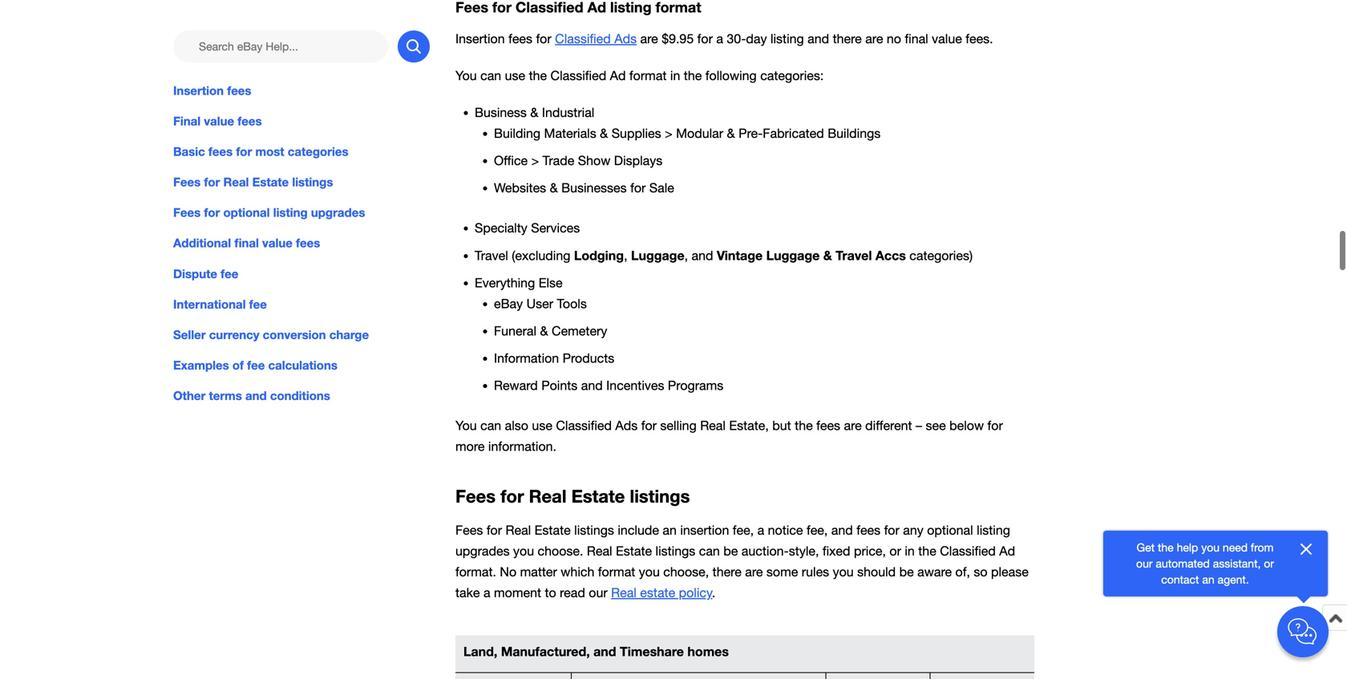 Task type: locate. For each thing, give the bounding box(es) containing it.
0 horizontal spatial ,
[[624, 248, 628, 263]]

1 horizontal spatial final
[[905, 31, 929, 46]]

the right get
[[1158, 541, 1174, 554]]

0 horizontal spatial optional
[[223, 206, 270, 220]]

Search eBay Help... text field
[[173, 30, 388, 63]]

2 vertical spatial can
[[699, 544, 720, 559]]

0 vertical spatial insertion
[[456, 31, 505, 46]]

real inside you can also use classified ads for selling real estate, but the fees are different – see below for more information.
[[700, 418, 726, 433]]

other
[[173, 389, 206, 403]]

information
[[494, 351, 559, 366]]

incentives
[[607, 378, 665, 393]]

fee up international fee
[[221, 267, 239, 281]]

1 vertical spatial can
[[481, 418, 502, 433]]

1 horizontal spatial in
[[905, 544, 915, 559]]

travel left accs
[[836, 248, 872, 263]]

1 vertical spatial insertion
[[173, 83, 224, 98]]

and up categories:
[[808, 31, 830, 46]]

2 you from the top
[[456, 418, 477, 433]]

fees inside fees for real estate listings include an insertion fee, a notice fee, and fees for any optional listing upgrades you choose. real estate listings can be auction-style, fixed price, or in the classified ad format. no matter which format you choose, there are some rules you should be aware of, so please take a moment to read our
[[456, 523, 483, 538]]

funeral
[[494, 324, 537, 338]]

0 horizontal spatial be
[[724, 544, 738, 559]]

also
[[505, 418, 529, 433]]

value down insertion fees
[[204, 114, 234, 128]]

conversion
[[263, 328, 326, 342]]

1 horizontal spatial upgrades
[[456, 544, 510, 559]]

1 vertical spatial value
[[204, 114, 234, 128]]

fees inside you can also use classified ads for selling real estate, but the fees are different – see below for more information.
[[817, 418, 841, 433]]

help
[[1177, 541, 1199, 554]]

else
[[539, 275, 563, 290]]

the inside get the help you need from our automated assistant, or contact an agent.
[[1158, 541, 1174, 554]]

0 vertical spatial an
[[663, 523, 677, 538]]

2 horizontal spatial a
[[758, 523, 765, 538]]

1 vertical spatial ad
[[1000, 544, 1016, 559]]

2 , from the left
[[685, 248, 688, 263]]

insertion up final
[[173, 83, 224, 98]]

are down auction-
[[745, 565, 763, 580]]

fees down 'basic'
[[173, 175, 201, 189]]

for inside the fees for real estate listings link
[[204, 175, 220, 189]]

1 horizontal spatial use
[[532, 418, 553, 433]]

0 vertical spatial there
[[833, 31, 862, 46]]

0 vertical spatial in
[[671, 68, 681, 83]]

1 luggage from the left
[[631, 248, 685, 263]]

the up aware
[[919, 544, 937, 559]]

international
[[173, 297, 246, 312]]

1 vertical spatial in
[[905, 544, 915, 559]]

format inside fees for real estate listings include an insertion fee, a notice fee, and fees for any optional listing upgrades you choose. real estate listings can be auction-style, fixed price, or in the classified ad format. no matter which format you choose, there are some rules you should be aware of, so please take a moment to read our
[[598, 565, 636, 580]]

following
[[706, 68, 757, 83]]

insertion
[[681, 523, 729, 538]]

or down from
[[1264, 557, 1275, 570]]

our inside fees for real estate listings include an insertion fee, a notice fee, and fees for any optional listing upgrades you choose. real estate listings can be auction-style, fixed price, or in the classified ad format. no matter which format you choose, there are some rules you should be aware of, so please take a moment to read our
[[589, 586, 608, 601]]

$9.95
[[662, 31, 694, 46]]

office
[[494, 153, 528, 168]]

real down information. on the left bottom of page
[[529, 486, 567, 507]]

& left pre-
[[727, 126, 735, 141]]

2 horizontal spatial listing
[[977, 523, 1011, 538]]

get the help you need from our automated assistant, or contact an agent.
[[1137, 541, 1275, 586]]

pre-
[[739, 126, 763, 141]]

1 horizontal spatial or
[[1264, 557, 1275, 570]]

travel down "specialty"
[[475, 248, 508, 263]]

2 luggage from the left
[[767, 248, 820, 263]]

upgrades
[[311, 206, 365, 220], [456, 544, 510, 559]]

0 horizontal spatial luggage
[[631, 248, 685, 263]]

1 horizontal spatial our
[[1137, 557, 1153, 570]]

0 vertical spatial be
[[724, 544, 738, 559]]

ad down classified ads link
[[610, 68, 626, 83]]

ad up the please
[[1000, 544, 1016, 559]]

our down get
[[1137, 557, 1153, 570]]

real up no
[[506, 523, 531, 538]]

materials
[[544, 126, 597, 141]]

2 vertical spatial listing
[[977, 523, 1011, 538]]

displays
[[614, 153, 663, 168]]

fees up the format.
[[456, 523, 483, 538]]

optional inside fees for real estate listings include an insertion fee, a notice fee, and fees for any optional listing upgrades you choose. real estate listings can be auction-style, fixed price, or in the classified ad format. no matter which format you choose, there are some rules you should be aware of, so please take a moment to read our
[[928, 523, 974, 538]]

format down $9.95
[[630, 68, 667, 83]]

fees down 'fees for optional listing upgrades' link
[[296, 236, 320, 250]]

classified up industrial
[[551, 68, 607, 83]]

in
[[671, 68, 681, 83], [905, 544, 915, 559]]

our inside get the help you need from our automated assistant, or contact an agent.
[[1137, 557, 1153, 570]]

0 vertical spatial you
[[456, 68, 477, 83]]

0 horizontal spatial a
[[484, 586, 491, 601]]

fabricated
[[763, 126, 824, 141]]

can down insertion
[[699, 544, 720, 559]]

>
[[665, 126, 673, 141], [532, 153, 539, 168]]

cemetery
[[552, 324, 608, 338]]

you up more
[[456, 418, 477, 433]]

our right read
[[589, 586, 608, 601]]

listings up 'choose.'
[[574, 523, 614, 538]]

0 vertical spatial our
[[1137, 557, 1153, 570]]

0 horizontal spatial or
[[890, 544, 902, 559]]

travel
[[836, 248, 872, 263], [475, 248, 508, 263]]

0 horizontal spatial value
[[204, 114, 234, 128]]

seller currency conversion charge link
[[173, 326, 430, 344]]

1 vertical spatial an
[[1203, 573, 1215, 586]]

0 vertical spatial upgrades
[[311, 206, 365, 220]]

are inside fees for real estate listings include an insertion fee, a notice fee, and fees for any optional listing upgrades you choose. real estate listings can be auction-style, fixed price, or in the classified ad format. no matter which format you choose, there are some rules you should be aware of, so please take a moment to read our
[[745, 565, 763, 580]]

timeshare
[[620, 644, 684, 660]]

1 vertical spatial final
[[235, 236, 259, 250]]

0 horizontal spatial an
[[663, 523, 677, 538]]

an left agent.
[[1203, 573, 1215, 586]]

classified down points
[[556, 418, 612, 433]]

dispute fee
[[173, 267, 239, 281]]

1 fee, from the left
[[733, 523, 754, 538]]

, left the vintage at top right
[[685, 248, 688, 263]]

& up building at the left top
[[531, 105, 539, 120]]

upgrades up the format.
[[456, 544, 510, 559]]

1 vertical spatial our
[[589, 586, 608, 601]]

you up business
[[456, 68, 477, 83]]

0 vertical spatial fee
[[221, 267, 239, 281]]

fee,
[[733, 523, 754, 538], [807, 523, 828, 538]]

the inside you can also use classified ads for selling real estate, but the fees are different – see below for more information.
[[795, 418, 813, 433]]

and down products
[[581, 378, 603, 393]]

0 vertical spatial >
[[665, 126, 673, 141]]

services
[[531, 221, 580, 235]]

> left trade
[[532, 153, 539, 168]]

0 horizontal spatial there
[[713, 565, 742, 580]]

real
[[223, 175, 249, 189], [700, 418, 726, 433], [529, 486, 567, 507], [506, 523, 531, 538], [587, 544, 613, 559], [611, 586, 637, 601]]

there up .
[[713, 565, 742, 580]]

business & industrial
[[475, 105, 595, 120]]

so
[[974, 565, 988, 580]]

other terms and conditions link
[[173, 387, 430, 405]]

can up business
[[481, 68, 502, 83]]

listing inside 'fees for optional listing upgrades' link
[[273, 206, 308, 220]]

ads
[[615, 31, 637, 46], [616, 418, 638, 433]]

and up fixed
[[832, 523, 853, 538]]

fee for international fee
[[249, 297, 267, 312]]

homes
[[688, 644, 729, 660]]

0 horizontal spatial insertion
[[173, 83, 224, 98]]

1 horizontal spatial there
[[833, 31, 862, 46]]

0 vertical spatial listing
[[771, 31, 804, 46]]

and left the vintage at top right
[[692, 248, 714, 263]]

no
[[887, 31, 902, 46]]

the
[[529, 68, 547, 83], [684, 68, 702, 83], [795, 418, 813, 433], [1158, 541, 1174, 554], [919, 544, 937, 559]]

take
[[456, 586, 480, 601]]

are inside you can also use classified ads for selling real estate, but the fees are different – see below for more information.
[[844, 418, 862, 433]]

there left no
[[833, 31, 862, 46]]

additional final value fees link
[[173, 234, 430, 252]]

insertion
[[456, 31, 505, 46], [173, 83, 224, 98]]

for inside 'fees for optional listing upgrades' link
[[204, 206, 220, 220]]

0 horizontal spatial travel
[[475, 248, 508, 263]]

1 horizontal spatial luggage
[[767, 248, 820, 263]]

you inside you can also use classified ads for selling real estate, but the fees are different – see below for more information.
[[456, 418, 477, 433]]

1 horizontal spatial fee,
[[807, 523, 828, 538]]

contact
[[1162, 573, 1200, 586]]

modular
[[676, 126, 724, 141]]

examples of fee calculations link
[[173, 357, 430, 374]]

for down 'basic'
[[204, 175, 220, 189]]

final down fees for optional listing upgrades
[[235, 236, 259, 250]]

1 vertical spatial fees for real estate listings
[[456, 486, 690, 507]]

1 horizontal spatial ,
[[685, 248, 688, 263]]

an inside get the help you need from our automated assistant, or contact an agent.
[[1203, 573, 1215, 586]]

an
[[663, 523, 677, 538], [1203, 573, 1215, 586]]

0 horizontal spatial use
[[505, 68, 526, 83]]

currency
[[209, 328, 260, 342]]

you inside get the help you need from our automated assistant, or contact an agent.
[[1202, 541, 1220, 554]]

0 vertical spatial a
[[717, 31, 724, 46]]

ad inside fees for real estate listings include an insertion fee, a notice fee, and fees for any optional listing upgrades you choose. real estate listings can be auction-style, fixed price, or in the classified ad format. no matter which format you choose, there are some rules you should be aware of, so please take a moment to read our
[[1000, 544, 1016, 559]]

fee, up auction-
[[733, 523, 754, 538]]

0 vertical spatial format
[[630, 68, 667, 83]]

you
[[1202, 541, 1220, 554], [513, 544, 534, 559], [639, 565, 660, 580], [833, 565, 854, 580]]

real inside the fees for real estate listings link
[[223, 175, 249, 189]]

0 horizontal spatial >
[[532, 153, 539, 168]]

value down fees for optional listing upgrades
[[262, 236, 293, 250]]

examples of fee calculations
[[173, 358, 338, 373]]

classified up you can use the classified ad format in the following categories:
[[555, 31, 611, 46]]

fees up additional
[[173, 206, 201, 220]]

1 vertical spatial ads
[[616, 418, 638, 433]]

in down any
[[905, 544, 915, 559]]

format.
[[456, 565, 497, 580]]

1 vertical spatial listing
[[273, 206, 308, 220]]

a up auction-
[[758, 523, 765, 538]]

listing
[[771, 31, 804, 46], [273, 206, 308, 220], [977, 523, 1011, 538]]

for up additional
[[204, 206, 220, 220]]

upgrades down the fees for real estate listings link
[[311, 206, 365, 220]]

fee
[[221, 267, 239, 281], [249, 297, 267, 312], [247, 358, 265, 373]]

use up business
[[505, 68, 526, 83]]

0 vertical spatial ad
[[610, 68, 626, 83]]

an right the include
[[663, 523, 677, 538]]

international fee link
[[173, 295, 430, 313]]

agent.
[[1218, 573, 1250, 586]]

1 horizontal spatial optional
[[928, 523, 974, 538]]

0 vertical spatial can
[[481, 68, 502, 83]]

are left "different"
[[844, 418, 862, 433]]

1 vertical spatial there
[[713, 565, 742, 580]]

there inside fees for real estate listings include an insertion fee, a notice fee, and fees for any optional listing upgrades you choose. real estate listings can be auction-style, fixed price, or in the classified ad format. no matter which format you choose, there are some rules you should be aware of, so please take a moment to read our
[[713, 565, 742, 580]]

ebay
[[494, 296, 523, 311]]

fees up price, on the bottom right of the page
[[857, 523, 881, 538]]

0 vertical spatial value
[[932, 31, 962, 46]]

final value fees link
[[173, 112, 430, 130]]

0 horizontal spatial fees for real estate listings
[[173, 175, 333, 189]]

listing up so
[[977, 523, 1011, 538]]

1 vertical spatial be
[[900, 565, 914, 580]]

1 vertical spatial you
[[456, 418, 477, 433]]

ads down incentives
[[616, 418, 638, 433]]

1 vertical spatial use
[[532, 418, 553, 433]]

1 horizontal spatial value
[[262, 236, 293, 250]]

information.
[[488, 439, 557, 454]]

upgrades inside fees for real estate listings include an insertion fee, a notice fee, and fees for any optional listing upgrades you choose. real estate listings can be auction-style, fixed price, or in the classified ad format. no matter which format you choose, there are some rules you should be aware of, so please take a moment to read our
[[456, 544, 510, 559]]

moment
[[494, 586, 542, 601]]

fees for real estate listings up 'choose.'
[[456, 486, 690, 507]]

0 horizontal spatial final
[[235, 236, 259, 250]]

1 horizontal spatial an
[[1203, 573, 1215, 586]]

luggage right lodging
[[631, 248, 685, 263]]

1 vertical spatial format
[[598, 565, 636, 580]]

the up business & industrial
[[529, 68, 547, 83]]

1 horizontal spatial a
[[717, 31, 724, 46]]

you right help
[[1202, 541, 1220, 554]]

day
[[746, 31, 767, 46]]

ads up you can use the classified ad format in the following categories:
[[615, 31, 637, 46]]

1 vertical spatial >
[[532, 153, 539, 168]]

0 horizontal spatial fee,
[[733, 523, 754, 538]]

matter
[[520, 565, 557, 580]]

fees for real estate listings
[[173, 175, 333, 189], [456, 486, 690, 507]]

1 horizontal spatial ad
[[1000, 544, 1016, 559]]

specialty services
[[475, 221, 580, 235]]

optional up additional final value fees
[[223, 206, 270, 220]]

final right no
[[905, 31, 929, 46]]

1 horizontal spatial be
[[900, 565, 914, 580]]

format
[[630, 68, 667, 83], [598, 565, 636, 580]]

ebay user tools
[[494, 296, 587, 311]]

be left aware
[[900, 565, 914, 580]]

insertion fees link
[[173, 82, 430, 100]]

real down basic fees for most categories
[[223, 175, 249, 189]]

insertion for insertion fees for classified ads are $9.95 for a 30-day listing and there are no final value fees.
[[456, 31, 505, 46]]

tools
[[557, 296, 587, 311]]

0 horizontal spatial ad
[[610, 68, 626, 83]]

insertion fees
[[173, 83, 251, 98]]

& down ebay user tools
[[540, 324, 548, 338]]

0 horizontal spatial listing
[[273, 206, 308, 220]]

fee, up style, at the bottom right of page
[[807, 523, 828, 538]]

2 fee, from the left
[[807, 523, 828, 538]]

, down businesses
[[624, 248, 628, 263]]

30-
[[727, 31, 746, 46]]

classified up of,
[[940, 544, 996, 559]]

1 you from the top
[[456, 68, 477, 83]]

everything
[[475, 275, 535, 290]]

or inside get the help you need from our automated assistant, or contact an agent.
[[1264, 557, 1275, 570]]

listings up choose,
[[656, 544, 696, 559]]

for left most
[[236, 144, 252, 159]]

1 horizontal spatial travel
[[836, 248, 872, 263]]

fee for dispute fee
[[221, 267, 239, 281]]

& down trade
[[550, 180, 558, 195]]

real up which
[[587, 544, 613, 559]]

0 horizontal spatial our
[[589, 586, 608, 601]]

1 vertical spatial fee
[[249, 297, 267, 312]]

1 vertical spatial upgrades
[[456, 544, 510, 559]]

the right but
[[795, 418, 813, 433]]

an inside fees for real estate listings include an insertion fee, a notice fee, and fees for any optional listing upgrades you choose. real estate listings can be auction-style, fixed price, or in the classified ad format. no matter which format you choose, there are some rules you should be aware of, so please take a moment to read our
[[663, 523, 677, 538]]

fees right but
[[817, 418, 841, 433]]

listing down the fees for real estate listings link
[[273, 206, 308, 220]]

classified
[[555, 31, 611, 46], [551, 68, 607, 83], [556, 418, 612, 433], [940, 544, 996, 559]]

2 vertical spatial a
[[484, 586, 491, 601]]

classified inside fees for real estate listings include an insertion fee, a notice fee, and fees for any optional listing upgrades you choose. real estate listings can be auction-style, fixed price, or in the classified ad format. no matter which format you choose, there are some rules you should be aware of, so please take a moment to read our
[[940, 544, 996, 559]]

1 , from the left
[[624, 248, 628, 263]]

fees
[[509, 31, 533, 46], [227, 83, 251, 98], [238, 114, 262, 128], [208, 144, 233, 159], [296, 236, 320, 250], [817, 418, 841, 433], [857, 523, 881, 538]]

vintage
[[717, 248, 763, 263]]

for left the sale
[[631, 180, 646, 195]]

fees.
[[966, 31, 994, 46]]

1 horizontal spatial insertion
[[456, 31, 505, 46]]

fees up basic fees for most categories
[[238, 114, 262, 128]]

> left modular at the top of the page
[[665, 126, 673, 141]]

funeral & cemetery
[[494, 324, 608, 338]]

listings
[[292, 175, 333, 189], [630, 486, 690, 507], [574, 523, 614, 538], [656, 544, 696, 559]]

luggage right the vintage at top right
[[767, 248, 820, 263]]

1 vertical spatial optional
[[928, 523, 974, 538]]

some
[[767, 565, 798, 580]]

listing right day
[[771, 31, 804, 46]]

can inside you can also use classified ads for selling real estate, but the fees are different – see below for more information.
[[481, 418, 502, 433]]

a right take on the bottom of the page
[[484, 586, 491, 601]]



Task type: describe. For each thing, give the bounding box(es) containing it.
accs
[[876, 248, 906, 263]]

for right $9.95
[[698, 31, 713, 46]]

estate
[[640, 586, 676, 601]]

real estate policy link
[[611, 586, 713, 601]]

& left accs
[[824, 248, 832, 263]]

supplies
[[612, 126, 662, 141]]

for left selling on the bottom of the page
[[642, 418, 657, 433]]

reward
[[494, 378, 538, 393]]

fees up business & industrial
[[509, 31, 533, 46]]

0 vertical spatial optional
[[223, 206, 270, 220]]

international fee
[[173, 297, 267, 312]]

you can use the classified ad format in the following categories:
[[456, 68, 824, 83]]

choose.
[[538, 544, 584, 559]]

to
[[545, 586, 556, 601]]

listings down categories in the top left of the page
[[292, 175, 333, 189]]

policy
[[679, 586, 713, 601]]

0 vertical spatial final
[[905, 31, 929, 46]]

for up no
[[487, 523, 502, 538]]

most
[[255, 144, 284, 159]]

dispute fee link
[[173, 265, 430, 283]]

everything else
[[475, 275, 563, 290]]

for right below
[[988, 418, 1003, 433]]

and inside fees for real estate listings include an insertion fee, a notice fee, and fees for any optional listing upgrades you choose. real estate listings can be auction-style, fixed price, or in the classified ad format. no matter which format you choose, there are some rules you should be aware of, so please take a moment to read our
[[832, 523, 853, 538]]

basic fees for most categories
[[173, 144, 349, 159]]

industrial
[[542, 105, 595, 120]]

0 horizontal spatial in
[[671, 68, 681, 83]]

price,
[[854, 544, 886, 559]]

from
[[1251, 541, 1274, 554]]

1 vertical spatial a
[[758, 523, 765, 538]]

you for you can also use classified ads for selling real estate, but the fees are different – see below for more information.
[[456, 418, 477, 433]]

insertion for insertion fees
[[173, 83, 224, 98]]

classified ads link
[[555, 31, 637, 46]]

automated
[[1156, 557, 1210, 570]]

and down examples of fee calculations
[[245, 389, 267, 403]]

style,
[[789, 544, 819, 559]]

fees down 'final value fees'
[[208, 144, 233, 159]]

0 horizontal spatial upgrades
[[311, 206, 365, 220]]

the left following
[[684, 68, 702, 83]]

below
[[950, 418, 984, 433]]

can for also
[[481, 418, 502, 433]]

read
[[560, 586, 585, 601]]

–
[[916, 418, 923, 433]]

dispute
[[173, 267, 217, 281]]

for left classified ads link
[[536, 31, 552, 46]]

selling
[[661, 418, 697, 433]]

real left estate
[[611, 586, 637, 601]]

of
[[233, 358, 244, 373]]

estate down the include
[[616, 544, 652, 559]]

1 horizontal spatial >
[[665, 126, 673, 141]]

real estate policy .
[[611, 586, 716, 601]]

fees for real estate listings include an insertion fee, a notice fee, and fees for any optional listing upgrades you choose. real estate listings can be auction-style, fixed price, or in the classified ad format. no matter which format you choose, there are some rules you should be aware of, so please take a moment to read our
[[456, 523, 1029, 601]]

choose,
[[664, 565, 709, 580]]

ads inside you can also use classified ads for selling real estate, but the fees are different – see below for more information.
[[616, 418, 638, 433]]

for inside 'basic fees for most categories' link
[[236, 144, 252, 159]]

seller currency conversion charge
[[173, 328, 369, 342]]

products
[[563, 351, 615, 366]]

fees for optional listing upgrades link
[[173, 204, 430, 222]]

can for use
[[481, 68, 502, 83]]

get the help you need from our automated assistant, or contact an agent. tooltip
[[1129, 540, 1282, 588]]

points
[[542, 378, 578, 393]]

buildings
[[828, 126, 881, 141]]

building
[[494, 126, 541, 141]]

listings up the include
[[630, 486, 690, 507]]

use inside you can also use classified ads for selling real estate, but the fees are different – see below for more information.
[[532, 418, 553, 433]]

please
[[991, 565, 1029, 580]]

can inside fees for real estate listings include an insertion fee, a notice fee, and fees for any optional listing upgrades you choose. real estate listings can be auction-style, fixed price, or in the classified ad format. no matter which format you choose, there are some rules you should be aware of, so please take a moment to read our
[[699, 544, 720, 559]]

any
[[903, 523, 924, 538]]

auction-
[[742, 544, 789, 559]]

for left any
[[884, 523, 900, 538]]

trade
[[543, 153, 575, 168]]

1 horizontal spatial fees for real estate listings
[[456, 486, 690, 507]]

other terms and conditions
[[173, 389, 330, 403]]

classified inside you can also use classified ads for selling real estate, but the fees are different – see below for more information.
[[556, 418, 612, 433]]

2 horizontal spatial value
[[932, 31, 962, 46]]

lodging
[[574, 248, 624, 263]]

and inside travel (excluding lodging , luggage , and vintage luggage & travel accs categories)
[[692, 248, 714, 263]]

fees up 'final value fees'
[[227, 83, 251, 98]]

and left timeshare at the bottom
[[594, 644, 617, 660]]

estate up 'choose.'
[[535, 523, 571, 538]]

charge
[[329, 328, 369, 342]]

include
[[618, 523, 659, 538]]

fees for real estate listings link
[[173, 173, 430, 191]]

estate down most
[[252, 175, 289, 189]]

categories:
[[761, 68, 824, 83]]

you down fixed
[[833, 565, 854, 580]]

fees down more
[[456, 486, 496, 507]]

travel (excluding lodging , luggage , and vintage luggage & travel accs categories)
[[475, 248, 973, 263]]

fees inside fees for real estate listings include an insertion fee, a notice fee, and fees for any optional listing upgrades you choose. real estate listings can be auction-style, fixed price, or in the classified ad format. no matter which format you choose, there are some rules you should be aware of, so please take a moment to read our
[[857, 523, 881, 538]]

& up show
[[600, 126, 608, 141]]

no
[[500, 565, 517, 580]]

calculations
[[268, 358, 338, 373]]

final value fees
[[173, 114, 262, 128]]

2 vertical spatial fee
[[247, 358, 265, 373]]

which
[[561, 565, 595, 580]]

in inside fees for real estate listings include an insertion fee, a notice fee, and fees for any optional listing upgrades you choose. real estate listings can be auction-style, fixed price, or in the classified ad format. no matter which format you choose, there are some rules you should be aware of, so please take a moment to read our
[[905, 544, 915, 559]]

0 vertical spatial fees for real estate listings
[[173, 175, 333, 189]]

for down information. on the left bottom of page
[[501, 486, 524, 507]]

fees for optional listing upgrades
[[173, 206, 365, 220]]

you can also use classified ads for selling real estate, but the fees are different – see below for more information.
[[456, 418, 1003, 454]]

land, manufactured, and timeshare homes
[[464, 644, 729, 660]]

but
[[773, 418, 792, 433]]

are left no
[[866, 31, 884, 46]]

specialty
[[475, 221, 528, 235]]

or inside fees for real estate listings include an insertion fee, a notice fee, and fees for any optional listing upgrades you choose. real estate listings can be auction-style, fixed price, or in the classified ad format. no matter which format you choose, there are some rules you should be aware of, so please take a moment to read our
[[890, 544, 902, 559]]

you up the matter
[[513, 544, 534, 559]]

0 vertical spatial use
[[505, 68, 526, 83]]

you for you can use the classified ad format in the following categories:
[[456, 68, 477, 83]]

categories
[[288, 144, 349, 159]]

notice
[[768, 523, 803, 538]]

office > trade show displays
[[494, 153, 663, 168]]

more
[[456, 439, 485, 454]]

user
[[527, 296, 554, 311]]

see
[[926, 418, 946, 433]]

aware
[[918, 565, 952, 580]]

conditions
[[270, 389, 330, 403]]

businesses
[[562, 180, 627, 195]]

you up estate
[[639, 565, 660, 580]]

terms
[[209, 389, 242, 403]]

manufactured,
[[501, 644, 590, 660]]

are left $9.95
[[641, 31, 658, 46]]

1 horizontal spatial listing
[[771, 31, 804, 46]]

listing inside fees for real estate listings include an insertion fee, a notice fee, and fees for any optional listing upgrades you choose. real estate listings can be auction-style, fixed price, or in the classified ad format. no matter which format you choose, there are some rules you should be aware of, so please take a moment to read our
[[977, 523, 1011, 538]]

travel inside travel (excluding lodging , luggage , and vintage luggage & travel accs categories)
[[475, 248, 508, 263]]

insertion fees for classified ads are $9.95 for a 30-day listing and there are no final value fees.
[[456, 31, 994, 46]]

estate up the include
[[572, 486, 625, 507]]

should
[[858, 565, 896, 580]]

business
[[475, 105, 527, 120]]

2 vertical spatial value
[[262, 236, 293, 250]]

.
[[713, 586, 716, 601]]

the inside fees for real estate listings include an insertion fee, a notice fee, and fees for any optional listing upgrades you choose. real estate listings can be auction-style, fixed price, or in the classified ad format. no matter which format you choose, there are some rules you should be aware of, so please take a moment to read our
[[919, 544, 937, 559]]

additional final value fees
[[173, 236, 320, 250]]

0 vertical spatial ads
[[615, 31, 637, 46]]



Task type: vqa. For each thing, say whether or not it's contained in the screenshot.
! on the left top
no



